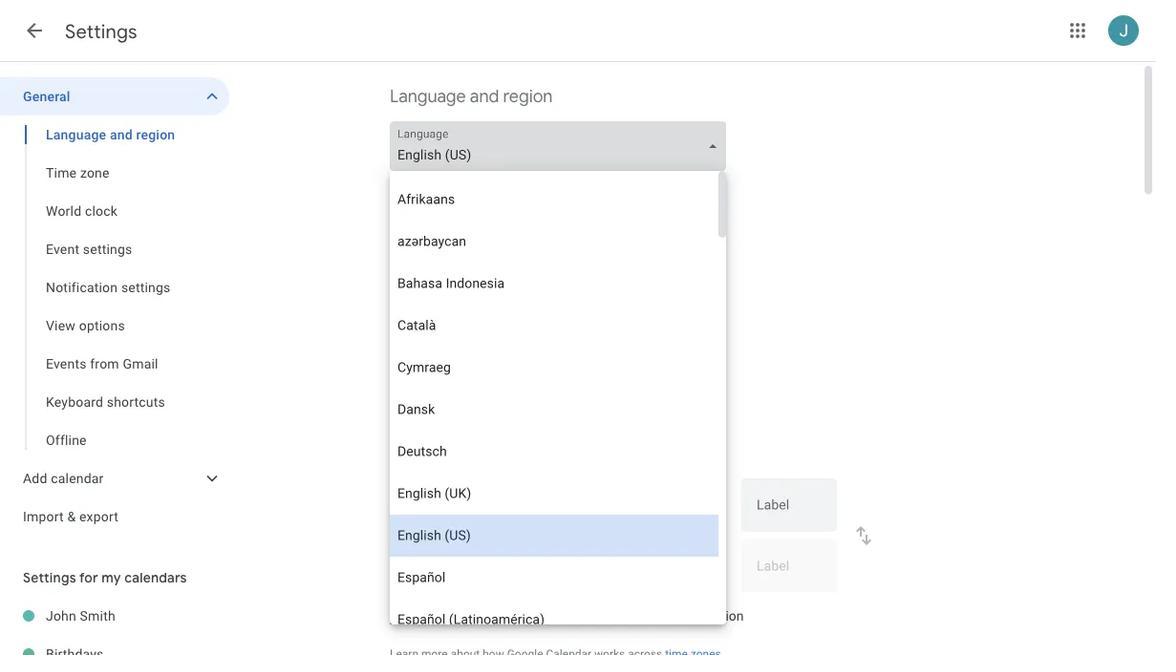 Task type: describe. For each thing, give the bounding box(es) containing it.
ask
[[419, 608, 441, 624]]

import
[[23, 509, 64, 525]]

world
[[46, 203, 81, 219]]

1 vertical spatial time
[[574, 608, 600, 624]]

english (us)‎ option
[[390, 515, 719, 557]]

smith
[[80, 608, 116, 624]]

afrikaans option
[[390, 179, 719, 221]]

keyboard shortcuts
[[46, 394, 165, 410]]

english (uk)‎ option
[[390, 473, 719, 515]]

go back image
[[23, 19, 46, 42]]

language list box
[[390, 171, 719, 656]]

add calendar
[[23, 471, 104, 487]]

cymraeg option
[[390, 347, 719, 389]]

view
[[46, 318, 76, 334]]

0 vertical spatial language and region
[[390, 86, 553, 108]]

calendar
[[51, 471, 104, 487]]

1 to from the left
[[444, 608, 456, 624]]

time zone inside tree
[[46, 165, 110, 181]]

view options
[[46, 318, 125, 334]]

for
[[79, 570, 98, 587]]

display
[[419, 448, 462, 464]]

add
[[23, 471, 47, 487]]

keyboard
[[46, 394, 103, 410]]

and inside tree
[[110, 127, 133, 142]]

john smith
[[46, 608, 116, 624]]

zone up english (uk)‎ option
[[560, 448, 589, 464]]

shortcuts
[[107, 394, 165, 410]]

zone left current
[[604, 608, 632, 624]]

notification
[[46, 280, 118, 295]]

settings for my calendars tree
[[0, 597, 229, 656]]

update
[[460, 608, 501, 624]]

general tree item
[[0, 77, 229, 116]]

world clock
[[46, 203, 118, 219]]

john
[[46, 608, 76, 624]]

dansk option
[[390, 389, 719, 431]]

1 horizontal spatial my
[[504, 608, 522, 624]]

0 vertical spatial region
[[503, 86, 553, 108]]

secondary
[[465, 448, 527, 464]]

export
[[79, 509, 119, 525]]

0 vertical spatial time
[[46, 165, 77, 181]]

tree containing general
[[0, 77, 229, 536]]

settings for settings
[[65, 19, 137, 43]]

1 horizontal spatial language
[[390, 86, 466, 108]]

Label for secondary time zone. text field
[[757, 560, 822, 587]]

español (latinoamérica)‎ option
[[390, 599, 719, 641]]

clock
[[85, 203, 118, 219]]

azərbaycan option
[[390, 221, 719, 263]]



Task type: vqa. For each thing, say whether or not it's contained in the screenshot.
and
yes



Task type: locate. For each thing, give the bounding box(es) containing it.
language and region inside tree
[[46, 127, 175, 142]]

0 vertical spatial time
[[530, 448, 557, 464]]

None field
[[390, 121, 734, 171]]

1 vertical spatial and
[[110, 127, 133, 142]]

time up display
[[390, 409, 428, 431]]

to
[[444, 608, 456, 624], [636, 608, 648, 624]]

offline
[[46, 433, 87, 448]]

location
[[696, 608, 744, 624]]

settings up options
[[121, 280, 171, 295]]

birthdays tree item
[[0, 636, 229, 656]]

1 horizontal spatial language and region
[[390, 86, 553, 108]]

notification settings
[[46, 280, 171, 295]]

from
[[90, 356, 119, 372]]

language
[[390, 86, 466, 108], [46, 127, 106, 142]]

0 horizontal spatial my
[[102, 570, 121, 587]]

0 horizontal spatial language and region
[[46, 127, 175, 142]]

settings
[[65, 19, 137, 43], [23, 570, 76, 587]]

time zone
[[46, 165, 110, 181], [390, 409, 469, 431]]

settings heading
[[65, 19, 137, 43]]

import & export
[[23, 509, 119, 525]]

1 vertical spatial language
[[46, 127, 106, 142]]

time
[[46, 165, 77, 181], [390, 409, 428, 431]]

1 vertical spatial settings
[[121, 280, 171, 295]]

0 vertical spatial and
[[470, 86, 499, 108]]

0 vertical spatial time zone
[[46, 165, 110, 181]]

group containing language and region
[[0, 116, 229, 460]]

zone up the "clock"
[[80, 165, 110, 181]]

current
[[651, 608, 693, 624]]

primary
[[525, 608, 571, 624]]

settings
[[83, 241, 132, 257], [121, 280, 171, 295]]

&
[[67, 509, 76, 525]]

region
[[503, 86, 553, 108], [136, 127, 175, 142]]

settings for notification settings
[[121, 280, 171, 295]]

calendars
[[125, 570, 187, 587]]

time
[[530, 448, 557, 464], [574, 608, 600, 624]]

to right ask
[[444, 608, 456, 624]]

2 to from the left
[[636, 608, 648, 624]]

1 vertical spatial language and region
[[46, 127, 175, 142]]

1 vertical spatial settings
[[23, 570, 76, 587]]

language and region
[[390, 86, 553, 108], [46, 127, 175, 142]]

0 horizontal spatial language
[[46, 127, 106, 142]]

and
[[470, 86, 499, 108], [110, 127, 133, 142]]

1 horizontal spatial time
[[574, 608, 600, 624]]

group
[[0, 116, 229, 460]]

my right for
[[102, 570, 121, 587]]

1 vertical spatial my
[[504, 608, 522, 624]]

time zone up 'world clock'
[[46, 165, 110, 181]]

time zone up display
[[390, 409, 469, 431]]

0 horizontal spatial and
[[110, 127, 133, 142]]

to left current
[[636, 608, 648, 624]]

john smith tree item
[[0, 597, 229, 636]]

display secondary time zone
[[419, 448, 589, 464]]

0 vertical spatial language
[[390, 86, 466, 108]]

1 horizontal spatial time
[[390, 409, 428, 431]]

1 vertical spatial time zone
[[390, 409, 469, 431]]

settings for settings for my calendars
[[23, 570, 76, 587]]

0 vertical spatial settings
[[65, 19, 137, 43]]

0 horizontal spatial time zone
[[46, 165, 110, 181]]

zone
[[80, 165, 110, 181], [432, 409, 469, 431], [560, 448, 589, 464], [604, 608, 632, 624]]

settings for my calendars
[[23, 570, 187, 587]]

Label for primary time zone. text field
[[757, 499, 822, 526]]

1 horizontal spatial time zone
[[390, 409, 469, 431]]

my right update
[[504, 608, 522, 624]]

gmail
[[123, 356, 158, 372]]

events from gmail
[[46, 356, 158, 372]]

deutsch option
[[390, 431, 719, 473]]

0 horizontal spatial to
[[444, 608, 456, 624]]

settings up general tree item
[[65, 19, 137, 43]]

tree
[[0, 77, 229, 536]]

settings left for
[[23, 570, 76, 587]]

1 vertical spatial region
[[136, 127, 175, 142]]

settings for event settings
[[83, 241, 132, 257]]

options
[[79, 318, 125, 334]]

my
[[102, 570, 121, 587], [504, 608, 522, 624]]

0 horizontal spatial region
[[136, 127, 175, 142]]

settings up notification settings
[[83, 241, 132, 257]]

1 horizontal spatial region
[[503, 86, 553, 108]]

español option
[[390, 557, 719, 599]]

ask to update my primary time zone to current location
[[419, 608, 744, 624]]

zone up display
[[432, 409, 469, 431]]

events
[[46, 356, 87, 372]]

0 vertical spatial settings
[[83, 241, 132, 257]]

1 vertical spatial time
[[390, 409, 428, 431]]

1 horizontal spatial and
[[470, 86, 499, 108]]

0 vertical spatial my
[[102, 570, 121, 587]]

general
[[23, 88, 70, 104]]

0 horizontal spatial time
[[46, 165, 77, 181]]

event
[[46, 241, 80, 257]]

time up english (uk)‎ option
[[530, 448, 557, 464]]

time up world
[[46, 165, 77, 181]]

bahasa indonesia option
[[390, 263, 719, 305]]

1 horizontal spatial to
[[636, 608, 648, 624]]

català option
[[390, 305, 719, 347]]

event settings
[[46, 241, 132, 257]]

0 horizontal spatial time
[[530, 448, 557, 464]]

time right primary
[[574, 608, 600, 624]]

region inside tree
[[136, 127, 175, 142]]



